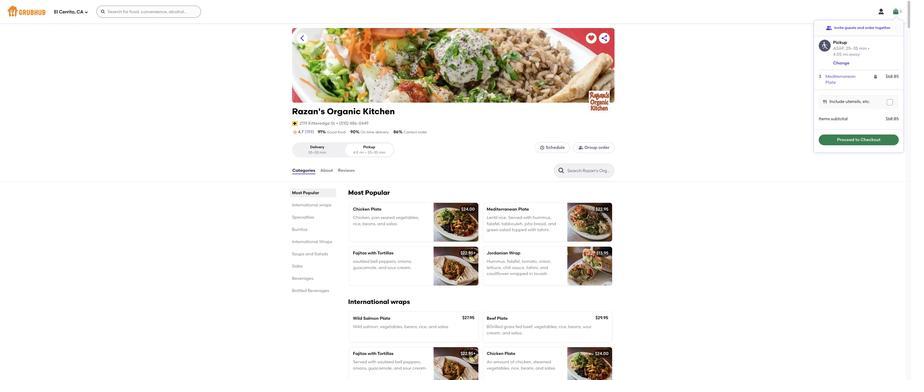 Task type: describe. For each thing, give the bounding box(es) containing it.
35–50
[[308, 150, 319, 155]]

pickup for mi
[[363, 145, 375, 149]]

mi inside pickup 4.0 mi • 25–35 min
[[360, 150, 364, 155]]

onions, inside served with sauteed bell peppers, onions, guacamole, and sour cream.
[[353, 366, 367, 371]]

schedule button
[[535, 143, 570, 153]]

and inside lentil rice. served with hummus, falafel, tabbouleh, pita bread, and green salad topped with tahini.
[[548, 222, 556, 227]]

1 horizontal spatial international wraps
[[348, 298, 410, 306]]

2 $68.85 from the top
[[886, 117, 899, 122]]

soups
[[292, 252, 304, 257]]

0 vertical spatial beverages
[[292, 276, 313, 281]]

caret left icon image
[[299, 35, 306, 42]]

vegetables, inside chicken, pan seared vegetables, rice, beans, and salsa.
[[396, 215, 419, 221]]

to
[[856, 137, 860, 142]]

reviews button
[[338, 160, 355, 182]]

wild salmon plate
[[353, 316, 391, 321]]

plate for chicken, pan seared vegetables, rice, beans, and salsa.
[[371, 207, 382, 212]]

good food
[[327, 130, 346, 134]]

and inside "button"
[[857, 26, 864, 30]]

and inside hummus, falafel, tomato, onion, lettuce, chili sauce, tahini, and cauliflower wrapped in lavash.
[[540, 265, 548, 270]]

salmon,
[[363, 325, 379, 330]]

with inside served with sauteed bell peppers, onions, guacamole, and sour cream.
[[368, 360, 376, 365]]

486-
[[350, 121, 359, 126]]

about
[[320, 168, 333, 173]]

peppers, inside served with sauteed bell peppers, onions, guacamole, and sour cream.
[[403, 360, 421, 365]]

fed
[[516, 325, 522, 330]]

bgrilled
[[487, 325, 503, 330]]

cream,
[[487, 331, 501, 336]]

correct
[[404, 130, 417, 134]]

asap,
[[833, 46, 845, 51]]

chicken for chicken,
[[353, 207, 370, 212]]

1 horizontal spatial most popular
[[348, 189, 390, 197]]

Search for food, convenience, alcohol... search field
[[97, 6, 201, 18]]

pan
[[372, 215, 380, 221]]

25–35 inside pickup 4.0 mi • 25–35 min
[[368, 150, 378, 155]]

salmon
[[363, 316, 379, 321]]

plate for lentil rice. served with hummus, falafel, tabbouleh, pita bread, and green salad topped with tahini.
[[518, 207, 529, 212]]

0 horizontal spatial mediterranean
[[487, 207, 517, 212]]

$22.95 + for chicken plate
[[461, 352, 476, 357]]

lettuce,
[[487, 265, 502, 270]]

plate for an amount of chicken, steamed vegetables, rice, beans, and salsa.
[[505, 352, 515, 357]]

share icon image
[[601, 35, 608, 42]]

delivery 35–50 min
[[308, 145, 326, 155]]

seared
[[381, 215, 395, 221]]

$27.95
[[462, 316, 475, 321]]

rice, inside chicken, pan seared vegetables, rice, beans, and salsa.
[[353, 222, 362, 227]]

vegetables, inside an amount of chicken, steamed vegetables, rice, beans, and salsa.
[[487, 366, 510, 371]]

vegetables, inside the bgrilled grass fed beef, vegetables, rice, beans, sour cream, and salsa.
[[534, 325, 558, 330]]

categories button
[[292, 160, 316, 182]]

burritos
[[292, 227, 308, 232]]

wild salmon, vegetables, beans, rice, and salsa.
[[353, 325, 449, 330]]

0 vertical spatial $22.95
[[596, 207, 609, 212]]

min inside pickup 4.0 mi • 25–35 min
[[379, 150, 385, 155]]

el cerrito, ca
[[54, 9, 83, 15]]

• inside pickup asap, 25–35 min • 4.05 mi away
[[868, 46, 870, 51]]

chicken,
[[515, 360, 532, 365]]

lentil rice. served with hummus, falafel, tabbouleh, pita bread, and green salad topped with tahini.
[[487, 215, 556, 233]]

bottled beverages tab
[[292, 288, 334, 294]]

3 inside button
[[900, 9, 902, 14]]

$13.95
[[596, 251, 609, 256]]

of
[[510, 360, 514, 365]]

tomato,
[[522, 259, 538, 264]]

$22.95 for hummus, falafel, tomato, onion, lettuce, chili sauce, tahini, and cauliflower wrapped in lavash.
[[461, 251, 473, 256]]

with up 'pita'
[[523, 215, 532, 221]]

tooltip containing pickup
[[814, 17, 904, 153]]

categories
[[292, 168, 315, 173]]

organic
[[327, 106, 361, 116]]

topped
[[512, 228, 527, 233]]

wild for wild salmon plate
[[353, 316, 362, 321]]

bgrilled grass fed beef, vegetables, rice, beans, sour cream, and salsa.
[[487, 325, 592, 336]]

beans, inside chicken, pan seared vegetables, rice, beans, and salsa.
[[363, 222, 376, 227]]

with down 'pita'
[[528, 228, 536, 233]]

vegetables, right salmon,
[[380, 325, 403, 330]]

search icon image
[[558, 167, 565, 174]]

soups and salads
[[292, 252, 328, 257]]

svg image inside 3 button
[[892, 8, 900, 15]]

plate for bgrilled grass fed beef, vegetables, rice, beans, sour cream, and salsa.
[[497, 316, 508, 321]]

beef plate
[[487, 316, 508, 321]]

4.05
[[833, 52, 842, 57]]

pita
[[525, 222, 533, 227]]

away
[[849, 52, 860, 57]]

min inside pickup asap, 25–35 min • 4.05 mi away
[[859, 46, 867, 51]]

change
[[833, 61, 850, 66]]

beef
[[487, 316, 496, 321]]

+ for jordanian
[[473, 251, 476, 256]]

salads
[[314, 252, 328, 257]]

4.7
[[298, 130, 304, 135]]

+ for chicken
[[473, 352, 476, 357]]

sides tab
[[292, 263, 334, 270]]

soups and salads tab
[[292, 251, 334, 257]]

chicken for an
[[487, 352, 504, 357]]

subscription pass image
[[292, 121, 298, 126]]

ca
[[77, 9, 83, 15]]

items subtotal
[[819, 117, 848, 122]]

people icon image for group order
[[579, 146, 583, 150]]

change button
[[833, 60, 850, 66]]

on time delivery
[[361, 130, 389, 134]]

international wraps tab
[[292, 202, 334, 208]]

rice, inside an amount of chicken, steamed vegetables, rice, beans, and salsa.
[[511, 366, 520, 371]]

svg image inside schedule button
[[540, 146, 545, 150]]

razan's organic kitchen
[[292, 106, 395, 116]]

with up served with sauteed bell peppers, onions, guacamole, and sour cream.
[[368, 352, 377, 357]]

and inside an amount of chicken, steamed vegetables, rice, beans, and salsa.
[[536, 366, 544, 371]]

main navigation navigation
[[0, 0, 907, 23]]

$24.00 for chicken, pan seared vegetables, rice, beans, and salsa.
[[461, 207, 475, 212]]

2119 kitteredge st button
[[299, 120, 335, 127]]

group order
[[585, 145, 610, 150]]

include
[[830, 99, 845, 104]]

1 horizontal spatial wraps
[[391, 298, 410, 306]]

bell inside the sautéed bell peppers, onions, guacamole, and sour cream.
[[371, 259, 378, 264]]

1 vertical spatial mediterranean plate
[[487, 207, 529, 212]]

reviews
[[338, 168, 355, 173]]

1 vertical spatial beverages
[[308, 289, 329, 294]]

etc.
[[863, 99, 870, 104]]

and inside the sautéed bell peppers, onions, guacamole, and sour cream.
[[378, 265, 387, 270]]

st
[[331, 121, 335, 126]]

svg image
[[101, 9, 106, 14]]

cream. inside served with sauteed bell peppers, onions, guacamole, and sour cream.
[[413, 366, 427, 371]]

jordanian wrap
[[487, 251, 520, 256]]

beef,
[[523, 325, 533, 330]]

utensils,
[[846, 99, 862, 104]]

$29.95
[[596, 316, 608, 321]]

plate right the salmon
[[380, 316, 391, 321]]

86
[[394, 130, 399, 135]]

fajitas for sautéed bell peppers, onions, guacamole, and sour cream.
[[353, 251, 367, 256]]

(199)
[[305, 130, 314, 135]]

beans, inside the bgrilled grass fed beef, vegetables, rice, beans, sour cream, and salsa.
[[568, 325, 582, 330]]

specialties
[[292, 215, 314, 220]]

tabbouleh,
[[502, 222, 524, 227]]

2119 kitteredge st
[[300, 121, 335, 126]]

order for correct order
[[418, 130, 427, 134]]

salad
[[500, 228, 511, 233]]

invite guests and order together button
[[826, 23, 891, 33]]

plate inside tooltip
[[826, 80, 836, 85]]

guests
[[845, 26, 856, 30]]

amount
[[493, 360, 509, 365]]

international wraps inside international wraps tab
[[292, 203, 332, 208]]

an amount of chicken, steamed vegetables, rice, beans, and salsa.
[[487, 360, 556, 371]]

pickup 4.0 mi • 25–35 min
[[353, 145, 385, 155]]

green
[[487, 228, 499, 233]]

beverages tab
[[292, 276, 334, 282]]

pickup asap, 25–35 min • 4.05 mi away
[[833, 40, 870, 57]]

saved restaurant button
[[586, 33, 597, 44]]

steamed
[[533, 360, 551, 365]]

falafel, inside lentil rice. served with hummus, falafel, tabbouleh, pita bread, and green salad topped with tahini.
[[487, 222, 501, 227]]

mediterranean plate link
[[826, 74, 856, 85]]

chicken plate image for an amount of chicken, steamed vegetables, rice, beans, and salsa.
[[567, 348, 612, 380]]



Task type: locate. For each thing, give the bounding box(es) containing it.
0 horizontal spatial chicken plate image
[[434, 203, 478, 242]]

order inside "button"
[[865, 26, 875, 30]]

chicken plate image for chicken, pan seared vegetables, rice, beans, and salsa.
[[434, 203, 478, 242]]

chicken plate up chicken,
[[353, 207, 382, 212]]

burritos tab
[[292, 227, 334, 233]]

2 $22.95 + from the top
[[461, 352, 476, 357]]

beverages
[[292, 276, 313, 281], [308, 289, 329, 294]]

0 vertical spatial mi
[[843, 52, 848, 57]]

rice,
[[353, 222, 362, 227], [419, 325, 428, 330], [559, 325, 567, 330], [511, 366, 520, 371]]

bell right sauteed
[[395, 360, 402, 365]]

0 horizontal spatial most
[[292, 191, 302, 196]]

order
[[865, 26, 875, 30], [418, 130, 427, 134], [598, 145, 610, 150]]

fajitas with tortillas
[[353, 251, 394, 256], [353, 352, 394, 357]]

rice.
[[499, 215, 507, 221]]

sides
[[292, 264, 303, 269]]

wraps inside tab
[[319, 203, 332, 208]]

cream. inside the sautéed bell peppers, onions, guacamole, and sour cream.
[[397, 265, 411, 270]]

tortillas for sauteed
[[377, 352, 394, 357]]

tortillas up the sautéed bell peppers, onions, guacamole, and sour cream.
[[377, 251, 394, 256]]

• right 4.0
[[365, 150, 366, 155]]

0 vertical spatial 3
[[900, 9, 902, 14]]

1 vertical spatial $24.00
[[595, 352, 609, 357]]

onion,
[[539, 259, 551, 264]]

+
[[473, 251, 476, 256], [473, 352, 476, 357]]

onions, inside the sautéed bell peppers, onions, guacamole, and sour cream.
[[398, 259, 412, 264]]

1 vertical spatial peppers,
[[403, 360, 421, 365]]

guacamole, down sautéed
[[353, 265, 377, 270]]

(510)
[[339, 121, 349, 126]]

1 horizontal spatial pickup
[[833, 40, 847, 45]]

specialties tab
[[292, 214, 334, 221]]

and inside tab
[[305, 252, 313, 257]]

falafel,
[[487, 222, 501, 227], [507, 259, 521, 264]]

pickup down time
[[363, 145, 375, 149]]

1 $22.95 + from the top
[[461, 251, 476, 256]]

$22.95 + for jordanian wrap
[[461, 251, 476, 256]]

1 vertical spatial onions,
[[353, 366, 367, 371]]

chicken plate up amount
[[487, 352, 515, 357]]

0 horizontal spatial wraps
[[319, 203, 332, 208]]

peppers, inside the sautéed bell peppers, onions, guacamole, and sour cream.
[[379, 259, 397, 264]]

1 vertical spatial chicken plate
[[487, 352, 515, 357]]

tahini,
[[527, 265, 539, 270]]

$22.95 for an amount of chicken, steamed vegetables, rice, beans, and salsa.
[[461, 352, 473, 357]]

chicken,
[[353, 215, 371, 221]]

fajitas down salmon,
[[353, 352, 367, 357]]

sauce,
[[512, 265, 526, 270]]

plate up lentil rice. served with hummus, falafel, tabbouleh, pita bread, and green salad topped with tahini.
[[518, 207, 529, 212]]

served with sauteed bell peppers, onions, guacamole, and sour cream.
[[353, 360, 427, 371]]

served left sauteed
[[353, 360, 367, 365]]

jordanian wrap image
[[567, 247, 612, 286]]

$24.00 for an amount of chicken, steamed vegetables, rice, beans, and salsa.
[[595, 352, 609, 357]]

together
[[875, 26, 891, 30]]

razan's
[[292, 106, 325, 116]]

mediterranean plate image
[[567, 203, 612, 242]]

2 wild from the top
[[353, 325, 362, 330]]

2 fajitas with tortillas from the top
[[353, 352, 394, 357]]

chicken, pan seared vegetables, rice, beans, and salsa.
[[353, 215, 419, 227]]

0 vertical spatial mediterranean
[[826, 74, 856, 79]]

fajitas with tortillas up sautéed
[[353, 251, 394, 256]]

most popular tab
[[292, 190, 334, 196]]

international wraps tab
[[292, 239, 334, 245]]

order right group
[[598, 145, 610, 150]]

1 horizontal spatial served
[[508, 215, 522, 221]]

91
[[318, 130, 322, 135]]

0 horizontal spatial cream.
[[397, 265, 411, 270]]

tooltip
[[814, 17, 904, 153]]

3 inside tooltip
[[819, 74, 821, 79]]

most
[[348, 189, 364, 197], [292, 191, 302, 196]]

with up sautéed
[[368, 251, 377, 256]]

mediterranean plate
[[826, 74, 856, 85], [487, 207, 529, 212]]

fajitas with tortillas for bell
[[353, 251, 394, 256]]

guacamole, inside the sautéed bell peppers, onions, guacamole, and sour cream.
[[353, 265, 377, 270]]

• down invite guests and order together
[[868, 46, 870, 51]]

hummus,
[[533, 215, 552, 221]]

2 vertical spatial sour
[[403, 366, 412, 371]]

wraps down most popular tab
[[319, 203, 332, 208]]

people icon image for invite guests and order together
[[826, 25, 832, 31]]

most popular inside tab
[[292, 191, 319, 196]]

jordanian
[[487, 251, 508, 256]]

wild left salmon,
[[353, 325, 362, 330]]

0 vertical spatial chicken
[[353, 207, 370, 212]]

0 vertical spatial fajitas with tortillas
[[353, 251, 394, 256]]

fajitas for served with sauteed bell peppers, onions, guacamole, and sour cream.
[[353, 352, 367, 357]]

• right st
[[336, 121, 338, 126]]

fajitas with tortillas up sauteed
[[353, 352, 394, 357]]

and inside chicken, pan seared vegetables, rice, beans, and salsa.
[[377, 222, 385, 227]]

1 vertical spatial fajitas with tortillas image
[[434, 348, 478, 380]]

0 horizontal spatial mi
[[360, 150, 364, 155]]

1 vertical spatial fajitas
[[353, 352, 367, 357]]

people icon image inside invite guests and order together "button"
[[826, 25, 832, 31]]

group order button
[[574, 143, 615, 153]]

1 vertical spatial wild
[[353, 325, 362, 330]]

0 horizontal spatial chicken plate
[[353, 207, 382, 212]]

1 vertical spatial mi
[[360, 150, 364, 155]]

invite guests and order together
[[834, 26, 891, 30]]

0449
[[359, 121, 369, 126]]

2 + from the top
[[473, 352, 476, 357]]

international up the salmon
[[348, 298, 389, 306]]

2 fajitas with tortillas image from the top
[[434, 348, 478, 380]]

1 vertical spatial $68.85
[[886, 117, 899, 122]]

1 vertical spatial chicken plate image
[[567, 348, 612, 380]]

option group containing delivery 35–50 min
[[292, 143, 395, 158]]

international wraps
[[292, 240, 332, 245]]

0 vertical spatial people icon image
[[826, 25, 832, 31]]

fajitas up sautéed
[[353, 251, 367, 256]]

plate up "grass"
[[497, 316, 508, 321]]

with left sauteed
[[368, 360, 376, 365]]

guacamole, inside served with sauteed bell peppers, onions, guacamole, and sour cream.
[[368, 366, 393, 371]]

0 vertical spatial $22.95 +
[[461, 251, 476, 256]]

2 vertical spatial •
[[365, 150, 366, 155]]

0 vertical spatial +
[[473, 251, 476, 256]]

in
[[529, 271, 533, 277]]

1 vertical spatial falafel,
[[507, 259, 521, 264]]

2 fajitas from the top
[[353, 352, 367, 357]]

vegetables, right 'beef,'
[[534, 325, 558, 330]]

0 vertical spatial peppers,
[[379, 259, 397, 264]]

order inside button
[[598, 145, 610, 150]]

1 horizontal spatial $24.00
[[595, 352, 609, 357]]

2 horizontal spatial min
[[859, 46, 867, 51]]

cauliflower
[[487, 271, 509, 277]]

1 fajitas with tortillas image from the top
[[434, 247, 478, 286]]

cerrito,
[[59, 9, 76, 15]]

1 vertical spatial cream.
[[413, 366, 427, 371]]

mediterranean down change "button"
[[826, 74, 856, 79]]

0 vertical spatial chicken plate
[[353, 207, 382, 212]]

vegetables, right 'seared'
[[396, 215, 419, 221]]

saved restaurant image
[[588, 35, 595, 42]]

chili
[[503, 265, 511, 270]]

group
[[585, 145, 597, 150]]

0 vertical spatial 25–35
[[846, 46, 858, 51]]

people icon image left the invite
[[826, 25, 832, 31]]

sour inside served with sauteed bell peppers, onions, guacamole, and sour cream.
[[403, 366, 412, 371]]

0 horizontal spatial onions,
[[353, 366, 367, 371]]

1 horizontal spatial min
[[379, 150, 385, 155]]

2 vertical spatial $22.95
[[461, 352, 473, 357]]

items
[[819, 117, 830, 122]]

1 horizontal spatial 3
[[900, 9, 902, 14]]

el
[[54, 9, 58, 15]]

plate up of
[[505, 352, 515, 357]]

option group
[[292, 143, 395, 158]]

0 vertical spatial mediterranean plate
[[826, 74, 856, 85]]

most up international wraps tab
[[292, 191, 302, 196]]

0 horizontal spatial $24.00
[[461, 207, 475, 212]]

1 horizontal spatial 25–35
[[846, 46, 858, 51]]

wrapped
[[510, 271, 528, 277]]

sautéed
[[353, 259, 370, 264]]

most down reviews button
[[348, 189, 364, 197]]

served
[[508, 215, 522, 221], [353, 360, 367, 365]]

international for international wraps tab
[[292, 203, 318, 208]]

mediterranean plate down change "button"
[[826, 74, 856, 85]]

hummus, falafel, tomato, onion, lettuce, chili sauce, tahini, and cauliflower wrapped in lavash.
[[487, 259, 551, 277]]

tortillas
[[377, 251, 394, 256], [377, 352, 394, 357]]

2 tortillas from the top
[[377, 352, 394, 357]]

and inside the bgrilled grass fed beef, vegetables, rice, beans, sour cream, and salsa.
[[502, 331, 510, 336]]

1 horizontal spatial people icon image
[[826, 25, 832, 31]]

0 horizontal spatial min
[[320, 150, 326, 155]]

mi inside pickup asap, 25–35 min • 4.05 mi away
[[843, 52, 848, 57]]

international up soups and salads
[[292, 240, 318, 245]]

1 horizontal spatial mediterranean plate
[[826, 74, 856, 85]]

order left together
[[865, 26, 875, 30]]

wraps
[[319, 203, 332, 208], [391, 298, 410, 306]]

falafel, up sauce,
[[507, 259, 521, 264]]

min down delivery at the top of page
[[379, 150, 385, 155]]

plate
[[826, 80, 836, 85], [371, 207, 382, 212], [518, 207, 529, 212], [380, 316, 391, 321], [497, 316, 508, 321], [505, 352, 515, 357]]

chicken plate for amount
[[487, 352, 515, 357]]

about button
[[320, 160, 333, 182]]

served up the tabbouleh,
[[508, 215, 522, 221]]

international wraps down most popular tab
[[292, 203, 332, 208]]

pickup inside pickup 4.0 mi • 25–35 min
[[363, 145, 375, 149]]

0 vertical spatial bell
[[371, 259, 378, 264]]

correct order
[[404, 130, 427, 134]]

most popular up pan
[[348, 189, 390, 197]]

1 $68.85 from the top
[[886, 74, 899, 79]]

$24.00
[[461, 207, 475, 212], [595, 352, 609, 357]]

international for international wraps tab
[[292, 240, 318, 245]]

1 tortillas from the top
[[377, 251, 394, 256]]

0 horizontal spatial people icon image
[[579, 146, 583, 150]]

min up the away
[[859, 46, 867, 51]]

mediterranean plate up rice.
[[487, 207, 529, 212]]

min
[[859, 46, 867, 51], [320, 150, 326, 155], [379, 150, 385, 155]]

min inside delivery 35–50 min
[[320, 150, 326, 155]]

delivery
[[310, 145, 324, 149]]

2 vertical spatial order
[[598, 145, 610, 150]]

chicken plate image
[[434, 203, 478, 242], [567, 348, 612, 380]]

bell right sautéed
[[371, 259, 378, 264]]

$22.95 +
[[461, 251, 476, 256], [461, 352, 476, 357]]

pickup inside pickup asap, 25–35 min • 4.05 mi away
[[833, 40, 847, 45]]

fajitas
[[353, 251, 367, 256], [353, 352, 367, 357]]

chicken up chicken,
[[353, 207, 370, 212]]

people icon image
[[826, 25, 832, 31], [579, 146, 583, 150]]

mi right 4.0
[[360, 150, 364, 155]]

1 wild from the top
[[353, 316, 362, 321]]

1 horizontal spatial most
[[348, 189, 364, 197]]

pickup up asap,
[[833, 40, 847, 45]]

bell inside served with sauteed bell peppers, onions, guacamole, and sour cream.
[[395, 360, 402, 365]]

0 vertical spatial $24.00
[[461, 207, 475, 212]]

bell
[[371, 259, 378, 264], [395, 360, 402, 365]]

0 vertical spatial chicken plate image
[[434, 203, 478, 242]]

wrap
[[509, 251, 520, 256]]

falafel, up green
[[487, 222, 501, 227]]

razan's organic kitchen logo image
[[589, 91, 610, 112]]

0 vertical spatial international
[[292, 203, 318, 208]]

sour
[[388, 265, 396, 270], [583, 325, 592, 330], [403, 366, 412, 371]]

25–35 right 4.0
[[368, 150, 378, 155]]

4.0
[[353, 150, 358, 155]]

time
[[367, 130, 374, 134]]

wild for wild salmon, vegetables, beans, rice, and salsa.
[[353, 325, 362, 330]]

1 fajitas with tortillas from the top
[[353, 251, 394, 256]]

Search Razan's Organic Kitchen search field
[[567, 168, 613, 174]]

salsa. inside an amount of chicken, steamed vegetables, rice, beans, and salsa.
[[545, 366, 556, 371]]

order right correct
[[418, 130, 427, 134]]

most popular
[[348, 189, 390, 197], [292, 191, 319, 196]]

chicken
[[353, 207, 370, 212], [487, 352, 504, 357]]

tortillas up sauteed
[[377, 352, 394, 357]]

popular inside tab
[[303, 191, 319, 196]]

fajitas with tortillas for with
[[353, 352, 394, 357]]

most inside tab
[[292, 191, 302, 196]]

1 fajitas from the top
[[353, 251, 367, 256]]

1 vertical spatial $22.95 +
[[461, 352, 476, 357]]

$68.85
[[886, 74, 899, 79], [886, 117, 899, 122]]

and inside served with sauteed bell peppers, onions, guacamole, and sour cream.
[[394, 366, 402, 371]]

rice, inside the bgrilled grass fed beef, vegetables, rice, beans, sour cream, and salsa.
[[559, 325, 567, 330]]

peppers, right sauteed
[[403, 360, 421, 365]]

vegetables, down amount
[[487, 366, 510, 371]]

0 vertical spatial $68.85
[[886, 74, 899, 79]]

chicken plate
[[353, 207, 382, 212], [487, 352, 515, 357]]

0 horizontal spatial order
[[418, 130, 427, 134]]

fajitas with tortillas image
[[434, 247, 478, 286], [434, 348, 478, 380]]

•
[[868, 46, 870, 51], [336, 121, 338, 126], [365, 150, 366, 155]]

popular up international wraps tab
[[303, 191, 319, 196]]

served inside lentil rice. served with hummus, falafel, tabbouleh, pita bread, and green salad topped with tahini.
[[508, 215, 522, 221]]

1 vertical spatial •
[[336, 121, 338, 126]]

1 vertical spatial international wraps
[[348, 298, 410, 306]]

0 horizontal spatial international wraps
[[292, 203, 332, 208]]

peppers, right sautéed
[[379, 259, 397, 264]]

0 horizontal spatial popular
[[303, 191, 319, 196]]

beans, inside an amount of chicken, steamed vegetables, rice, beans, and salsa.
[[521, 366, 535, 371]]

lentil
[[487, 215, 498, 221]]

include utensils, etc.
[[830, 99, 870, 104]]

proceed to checkout button
[[819, 135, 899, 145]]

1 horizontal spatial peppers,
[[403, 360, 421, 365]]

• inside pickup 4.0 mi • 25–35 min
[[365, 150, 366, 155]]

min down delivery
[[320, 150, 326, 155]]

1 horizontal spatial chicken plate
[[487, 352, 515, 357]]

beverages down beverages tab
[[308, 289, 329, 294]]

people icon image inside group order button
[[579, 146, 583, 150]]

subtotal
[[831, 117, 848, 122]]

most popular up international wraps tab
[[292, 191, 319, 196]]

1 vertical spatial $22.95
[[461, 251, 473, 256]]

international up specialties at the bottom
[[292, 203, 318, 208]]

(510) 486-0449 button
[[339, 121, 369, 127]]

1 horizontal spatial •
[[365, 150, 366, 155]]

1 vertical spatial served
[[353, 360, 367, 365]]

fajitas with tortillas image for an
[[434, 348, 478, 380]]

0 vertical spatial falafel,
[[487, 222, 501, 227]]

tortillas for peppers,
[[377, 251, 394, 256]]

1 vertical spatial guacamole,
[[368, 366, 393, 371]]

0 horizontal spatial peppers,
[[379, 259, 397, 264]]

kitchen
[[363, 106, 395, 116]]

1 vertical spatial international
[[292, 240, 318, 245]]

0 vertical spatial wraps
[[319, 203, 332, 208]]

wild left the salmon
[[353, 316, 362, 321]]

0 horizontal spatial 3
[[819, 74, 821, 79]]

1 horizontal spatial chicken
[[487, 352, 504, 357]]

served inside served with sauteed bell peppers, onions, guacamole, and sour cream.
[[353, 360, 367, 365]]

sour inside the bgrilled grass fed beef, vegetables, rice, beans, sour cream, and salsa.
[[583, 325, 592, 330]]

bread,
[[534, 222, 547, 227]]

pickup icon image
[[819, 40, 831, 52]]

vegetables,
[[396, 215, 419, 221], [380, 325, 403, 330], [534, 325, 558, 330], [487, 366, 510, 371]]

sour inside the sautéed bell peppers, onions, guacamole, and sour cream.
[[388, 265, 396, 270]]

star icon image
[[292, 129, 298, 135]]

wraps up wild salmon, vegetables, beans, rice, and salsa.
[[391, 298, 410, 306]]

0 vertical spatial served
[[508, 215, 522, 221]]

25–35 inside pickup asap, 25–35 min • 4.05 mi away
[[846, 46, 858, 51]]

salsa. inside chicken, pan seared vegetables, rice, beans, and salsa.
[[386, 222, 398, 227]]

fajitas with tortillas image for hummus,
[[434, 247, 478, 286]]

0 vertical spatial wild
[[353, 316, 362, 321]]

1 + from the top
[[473, 251, 476, 256]]

beans,
[[363, 222, 376, 227], [404, 325, 418, 330], [568, 325, 582, 330], [521, 366, 535, 371]]

good
[[327, 130, 337, 134]]

1 horizontal spatial mi
[[843, 52, 848, 57]]

svg image
[[878, 8, 885, 15], [892, 8, 900, 15], [85, 10, 88, 14], [873, 74, 878, 79], [823, 100, 827, 104], [540, 146, 545, 150]]

25–35 up the away
[[846, 46, 858, 51]]

guacamole, down sauteed
[[368, 366, 393, 371]]

pickup for 25–35
[[833, 40, 847, 45]]

0 horizontal spatial mediterranean plate
[[487, 207, 529, 212]]

lavash.
[[534, 271, 548, 277]]

popular up pan
[[365, 189, 390, 197]]

chicken plate for pan
[[353, 207, 382, 212]]

salsa. inside the bgrilled grass fed beef, vegetables, rice, beans, sour cream, and salsa.
[[511, 331, 523, 336]]

2 horizontal spatial •
[[868, 46, 870, 51]]

0 vertical spatial guacamole,
[[353, 265, 377, 270]]

1 vertical spatial tortillas
[[377, 352, 394, 357]]

0 vertical spatial international wraps
[[292, 203, 332, 208]]

plate up pan
[[371, 207, 382, 212]]

mediterranean up rice.
[[487, 207, 517, 212]]

order for group order
[[598, 145, 610, 150]]

1 horizontal spatial order
[[598, 145, 610, 150]]

0 vertical spatial fajitas with tortillas image
[[434, 247, 478, 286]]

1 vertical spatial +
[[473, 352, 476, 357]]

0 vertical spatial pickup
[[833, 40, 847, 45]]

mi right '4.05'
[[843, 52, 848, 57]]

0 horizontal spatial falafel,
[[487, 222, 501, 227]]

mediterranean plate inside tooltip
[[826, 74, 856, 85]]

pickup
[[833, 40, 847, 45], [363, 145, 375, 149]]

25–35
[[846, 46, 858, 51], [368, 150, 378, 155]]

1 vertical spatial pickup
[[363, 145, 375, 149]]

chicken up an
[[487, 352, 504, 357]]

1 horizontal spatial popular
[[365, 189, 390, 197]]

1 vertical spatial people icon image
[[579, 146, 583, 150]]

falafel, inside hummus, falafel, tomato, onion, lettuce, chili sauce, tahini, and cauliflower wrapped in lavash.
[[507, 259, 521, 264]]

sauteed
[[377, 360, 394, 365]]

2 vertical spatial international
[[348, 298, 389, 306]]

1 horizontal spatial mediterranean
[[826, 74, 856, 79]]

0 vertical spatial tortillas
[[377, 251, 394, 256]]

1 horizontal spatial bell
[[395, 360, 402, 365]]

tahini.
[[537, 228, 550, 233]]

0 horizontal spatial •
[[336, 121, 338, 126]]

international wraps up wild salmon plate
[[348, 298, 410, 306]]

people icon image left group
[[579, 146, 583, 150]]

1 vertical spatial sour
[[583, 325, 592, 330]]

1 horizontal spatial onions,
[[398, 259, 412, 264]]

0 horizontal spatial most popular
[[292, 191, 319, 196]]

beverages up bottled on the bottom left
[[292, 276, 313, 281]]

plate up include
[[826, 80, 836, 85]]

• (510) 486-0449
[[336, 121, 369, 126]]



Task type: vqa. For each thing, say whether or not it's contained in the screenshot.
the onions,
yes



